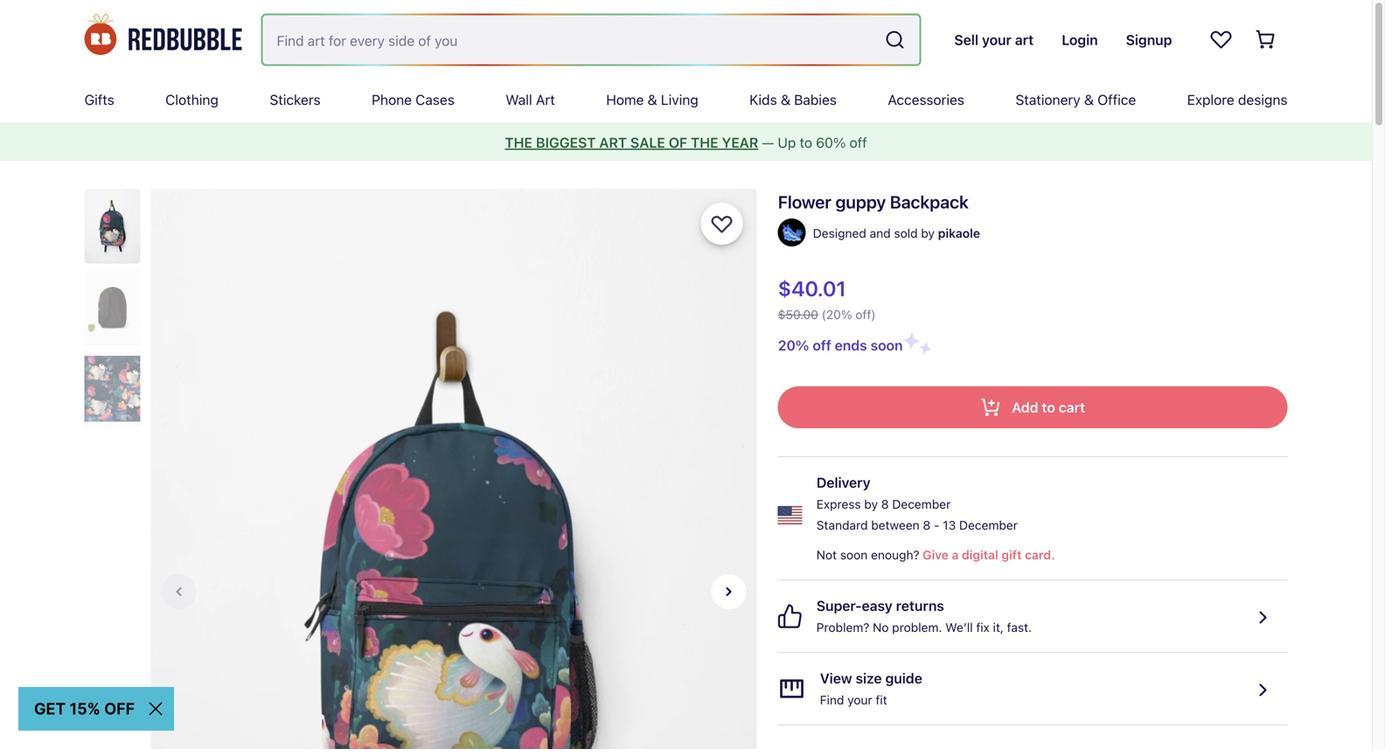 Task type: locate. For each thing, give the bounding box(es) containing it.
find
[[820, 693, 844, 707]]

the biggest art sale of the year link
[[505, 134, 758, 151]]

& left office
[[1084, 91, 1094, 108]]

& left living
[[648, 91, 657, 108]]

20% off ends soon
[[778, 337, 903, 354]]

december
[[892, 497, 951, 512], [959, 518, 1018, 533]]

menu bar containing gifts
[[84, 77, 1288, 122]]

phone cases link
[[372, 77, 454, 122]]

0 horizontal spatial 8
[[881, 497, 889, 512]]

$40.01 $50.00 (20% off)
[[778, 276, 876, 322]]

accessories link
[[888, 77, 964, 122]]

enough?
[[871, 548, 919, 562]]

3 & from the left
[[1084, 91, 1094, 108]]

give
[[923, 548, 949, 562]]

1 vertical spatial off
[[813, 337, 831, 354]]

gifts
[[84, 91, 114, 108]]

home
[[606, 91, 644, 108]]

december up give a digital gift card. link
[[959, 518, 1018, 533]]

cases
[[415, 91, 454, 108]]

kids & babies
[[750, 91, 837, 108]]

wall
[[506, 91, 532, 108]]

home & living
[[606, 91, 698, 108]]

explore designs
[[1187, 91, 1288, 108]]

1 horizontal spatial the
[[691, 134, 718, 151]]

stickers
[[270, 91, 320, 108]]

menu bar
[[84, 77, 1288, 122]]

super-easy returns problem? no problem. we'll fix it, fast.
[[816, 598, 1032, 635]]

size
[[856, 670, 882, 687]]

2 horizontal spatial &
[[1084, 91, 1094, 108]]

sold
[[894, 226, 918, 240]]

kids & babies link
[[750, 77, 837, 122]]

None field
[[263, 15, 919, 64]]

gift
[[1001, 548, 1022, 562]]

the right of
[[691, 134, 718, 151]]

easy
[[862, 598, 893, 614]]

the down wall
[[505, 134, 532, 151]]

it,
[[993, 620, 1004, 635]]

by
[[921, 226, 935, 240], [864, 497, 878, 512]]

explore designs link
[[1187, 77, 1288, 122]]

express
[[816, 497, 861, 512]]

1 the from the left
[[505, 134, 532, 151]]

8 up between
[[881, 497, 889, 512]]

off
[[849, 134, 867, 151], [813, 337, 831, 354]]

fix
[[976, 620, 990, 635]]

20%
[[778, 337, 809, 354]]

8
[[881, 497, 889, 512], [923, 518, 931, 533]]

&
[[648, 91, 657, 108], [781, 91, 790, 108], [1084, 91, 1094, 108]]

returns
[[896, 598, 944, 614]]

soon right not
[[840, 548, 868, 562]]

1 vertical spatial soon
[[840, 548, 868, 562]]

1 horizontal spatial off
[[849, 134, 867, 151]]

card.
[[1025, 548, 1055, 562]]

1 vertical spatial december
[[959, 518, 1018, 533]]

2 the from the left
[[691, 134, 718, 151]]

13
[[943, 518, 956, 533]]

& inside "link"
[[648, 91, 657, 108]]

1 horizontal spatial soon
[[871, 337, 903, 354]]

fit
[[876, 693, 887, 707]]

0 horizontal spatial soon
[[840, 548, 868, 562]]

& right kids at the right of page
[[781, 91, 790, 108]]

0 vertical spatial soon
[[871, 337, 903, 354]]

2 & from the left
[[781, 91, 790, 108]]

flower guppy backpack
[[778, 191, 969, 212]]

super-
[[816, 598, 862, 614]]

december up -
[[892, 497, 951, 512]]

by up between
[[864, 497, 878, 512]]

1 horizontal spatial december
[[959, 518, 1018, 533]]

flag of us image
[[778, 503, 802, 528]]

by right sold
[[921, 226, 935, 240]]

8 left -
[[923, 518, 931, 533]]

to
[[800, 134, 812, 151]]

1 horizontal spatial &
[[781, 91, 790, 108]]

Search term search field
[[263, 15, 877, 64]]

0 horizontal spatial &
[[648, 91, 657, 108]]

0 horizontal spatial by
[[864, 497, 878, 512]]

pikaole
[[938, 226, 980, 240]]

1 & from the left
[[648, 91, 657, 108]]

—
[[762, 134, 774, 151]]

gifts link
[[84, 77, 114, 122]]

soon right ends
[[871, 337, 903, 354]]

fast.
[[1007, 620, 1032, 635]]

wall art link
[[506, 77, 555, 122]]

guide
[[885, 670, 922, 687]]

problem?
[[816, 620, 869, 635]]

sale
[[630, 134, 665, 151]]

off right 60%
[[849, 134, 867, 151]]

phone
[[372, 91, 412, 108]]

a
[[952, 548, 959, 562]]

0 vertical spatial december
[[892, 497, 951, 512]]

explore
[[1187, 91, 1234, 108]]

1 horizontal spatial 8
[[923, 518, 931, 533]]

$50.00
[[778, 307, 818, 322]]

1 vertical spatial by
[[864, 497, 878, 512]]

0 vertical spatial by
[[921, 226, 935, 240]]

soon
[[871, 337, 903, 354], [840, 548, 868, 562]]

0 horizontal spatial the
[[505, 134, 532, 151]]

the
[[505, 134, 532, 151], [691, 134, 718, 151]]

stationery & office link
[[1016, 77, 1136, 122]]

off right 20%
[[813, 337, 831, 354]]



Task type: vqa. For each thing, say whether or not it's contained in the screenshot.
option
no



Task type: describe. For each thing, give the bounding box(es) containing it.
stationery
[[1016, 91, 1080, 108]]

0 vertical spatial off
[[849, 134, 867, 151]]

stickers link
[[270, 77, 320, 122]]

office
[[1097, 91, 1136, 108]]

stationery & office
[[1016, 91, 1136, 108]]

accessories
[[888, 91, 964, 108]]

year
[[722, 134, 758, 151]]

of
[[669, 134, 687, 151]]

image 1 of 3 group
[[151, 189, 757, 749]]

art
[[599, 134, 627, 151]]

pikaole link
[[938, 223, 980, 244]]

and
[[870, 226, 891, 240]]

designed
[[813, 226, 866, 240]]

between
[[871, 518, 920, 533]]

delivery
[[816, 474, 870, 491]]

art
[[536, 91, 555, 108]]

digital
[[962, 548, 998, 562]]

up
[[778, 134, 796, 151]]

& for stationery
[[1084, 91, 1094, 108]]

designed and sold by pikaole
[[813, 226, 980, 240]]

0 horizontal spatial december
[[892, 497, 951, 512]]

& for home
[[648, 91, 657, 108]]

kids
[[750, 91, 777, 108]]

give a digital gift card. link
[[919, 545, 1055, 566]]

not soon enough? give a digital gift card.
[[816, 548, 1055, 562]]

by inside delivery express by 8 december standard between 8 - 13 december
[[864, 497, 878, 512]]

view size guide find your fit
[[820, 670, 922, 707]]

living
[[661, 91, 698, 108]]

& for kids
[[781, 91, 790, 108]]

clothing
[[165, 91, 218, 108]]

standard
[[816, 518, 868, 533]]

guppy
[[835, 191, 886, 212]]

babies
[[794, 91, 837, 108]]

ends
[[835, 337, 867, 354]]

(20%
[[822, 307, 852, 322]]

clothing link
[[165, 77, 218, 122]]

the biggest art sale of the year — up to 60% off
[[505, 134, 867, 151]]

we'll
[[945, 620, 973, 635]]

home & living link
[[606, 77, 698, 122]]

flower
[[778, 191, 831, 212]]

biggest
[[536, 134, 596, 151]]

-
[[934, 518, 939, 533]]

off)
[[855, 307, 876, 322]]

1 vertical spatial 8
[[923, 518, 931, 533]]

your
[[847, 693, 872, 707]]

delivery express by 8 december standard between 8 - 13 december
[[816, 474, 1018, 533]]

phone cases
[[372, 91, 454, 108]]

0 horizontal spatial off
[[813, 337, 831, 354]]

wall art
[[506, 91, 555, 108]]

problem.
[[892, 620, 942, 635]]

60%
[[816, 134, 846, 151]]

1 horizontal spatial by
[[921, 226, 935, 240]]

view
[[820, 670, 852, 687]]

backpack
[[890, 191, 969, 212]]

not
[[816, 548, 837, 562]]

$40.01
[[778, 276, 846, 301]]

0 vertical spatial 8
[[881, 497, 889, 512]]

no
[[873, 620, 889, 635]]

designs
[[1238, 91, 1288, 108]]



